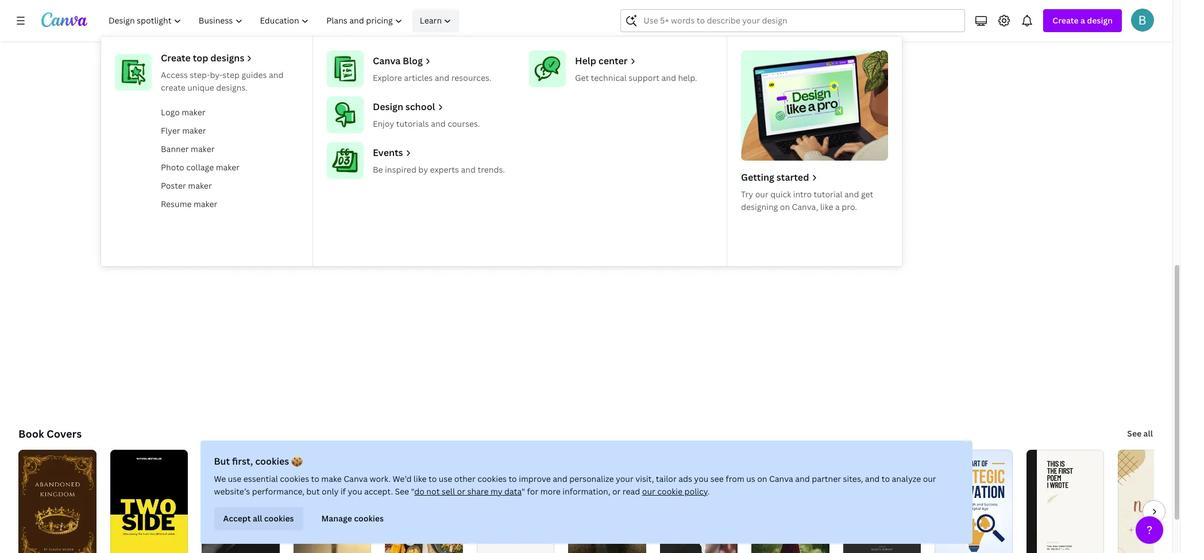 Task type: vqa. For each thing, say whether or not it's contained in the screenshot.
our in we use essential cookies to make canva work. we'd like to use other cookies to improve and personalize your visit, tailor ads you see from us on canva and partner sites, and to analyze our website's performance, but only if you accept. see "
yes



Task type: describe. For each thing, give the bounding box(es) containing it.
cookies down accept.
[[354, 514, 384, 525]]

get technical support and help.
[[575, 72, 697, 83]]

get
[[861, 189, 874, 200]]

designs.
[[216, 82, 248, 93]]

.
[[708, 487, 710, 498]]

Search search field
[[644, 10, 943, 32]]

0 horizontal spatial canva
[[344, 474, 368, 485]]

pro.
[[842, 202, 857, 213]]

brad klo image
[[1131, 9, 1154, 32]]

help center
[[575, 55, 628, 67]]

logo
[[161, 107, 180, 118]]

tutorials
[[396, 118, 429, 129]]

flyer maker
[[161, 125, 206, 136]]

on inside try our quick intro tutorial and get designing on canva, like a pro.
[[780, 202, 790, 213]]

logo maker link
[[156, 103, 303, 122]]

we
[[214, 474, 226, 485]]

from
[[726, 474, 745, 485]]

a inside create a design 'dropdown button'
[[1081, 15, 1085, 26]]

create for create a design
[[1053, 15, 1079, 26]]

0 horizontal spatial you
[[348, 487, 362, 498]]

a inside try our quick intro tutorial and get designing on canva, like a pro.
[[835, 202, 840, 213]]

be
[[373, 164, 383, 175]]

flyer maker link
[[156, 122, 303, 140]]

3 to from the left
[[509, 474, 517, 485]]

but first, cookies 🍪
[[214, 456, 303, 468]]

all for accept
[[253, 514, 262, 525]]

tutorial
[[814, 189, 843, 200]]

4 to from the left
[[882, 474, 890, 485]]

accept
[[223, 514, 251, 525]]

all for see
[[1144, 429, 1153, 440]]

2 to from the left
[[429, 474, 437, 485]]

be inspired by experts and trends.
[[373, 164, 505, 175]]

accept all cookies button
[[214, 508, 303, 531]]

0 vertical spatial see
[[1128, 429, 1142, 440]]

top level navigation element
[[101, 9, 902, 267]]

cookies up my
[[478, 474, 507, 485]]

our inside "we use essential cookies to make canva work. we'd like to use other cookies to improve and personalize your visit, tailor ads you see from us on canva and partner sites, and to analyze our website's performance, but only if you accept. see ""
[[923, 474, 936, 485]]

us
[[747, 474, 755, 485]]

manage cookies button
[[312, 508, 393, 531]]

2 " from the left
[[522, 487, 525, 498]]

partner
[[812, 474, 841, 485]]

for
[[527, 487, 539, 498]]

and right articles
[[435, 72, 449, 83]]

accept all cookies
[[223, 514, 294, 525]]

explore
[[373, 72, 402, 83]]

🍪
[[291, 456, 303, 468]]

school
[[406, 101, 435, 113]]

policy
[[685, 487, 708, 498]]

1 or from the left
[[457, 487, 465, 498]]

your
[[616, 474, 634, 485]]

2 or from the left
[[612, 487, 621, 498]]

maker for logo maker
[[182, 107, 205, 118]]

2 use from the left
[[439, 474, 452, 485]]

step-
[[190, 70, 210, 80]]

sites,
[[843, 474, 863, 485]]

make
[[321, 474, 342, 485]]

designs
[[210, 52, 244, 64]]

cookie
[[657, 487, 683, 498]]

banner
[[161, 144, 189, 155]]

create
[[161, 82, 186, 93]]

not
[[427, 487, 440, 498]]

like inside try our quick intro tutorial and get designing on canva, like a pro.
[[820, 202, 834, 213]]

do not sell or share my data " for more information, or read our cookie policy .
[[414, 487, 710, 498]]

manage
[[322, 514, 352, 525]]

information,
[[563, 487, 611, 498]]

poster maker link
[[156, 177, 303, 195]]

book
[[18, 427, 44, 441]]

but
[[214, 456, 230, 468]]

personalize
[[569, 474, 614, 485]]

do
[[414, 487, 425, 498]]

see all
[[1128, 429, 1153, 440]]

ads
[[679, 474, 692, 485]]

enjoy tutorials and courses.
[[373, 118, 480, 129]]

create top designs
[[161, 52, 244, 64]]

inspired
[[385, 164, 417, 175]]

2 horizontal spatial canva
[[769, 474, 793, 485]]

manage cookies
[[322, 514, 384, 525]]

try our quick intro tutorial and get designing on canva, like a pro.
[[741, 189, 874, 213]]

access step-by-step guides and create unique designs.
[[161, 70, 284, 93]]

banner maker
[[161, 144, 215, 155]]

resume maker link
[[156, 195, 303, 214]]

and left trends.
[[461, 164, 476, 175]]

top
[[193, 52, 208, 64]]

my
[[491, 487, 503, 498]]

canva blog
[[373, 55, 423, 67]]

by-
[[210, 70, 223, 80]]

canva inside learn menu
[[373, 55, 401, 67]]

design school
[[373, 101, 435, 113]]

accept.
[[364, 487, 393, 498]]

support
[[629, 72, 660, 83]]

we use essential cookies to make canva work. we'd like to use other cookies to improve and personalize your visit, tailor ads you see from us on canva and partner sites, and to analyze our website's performance, but only if you accept. see "
[[214, 474, 936, 498]]

and down school
[[431, 118, 446, 129]]

help
[[575, 55, 596, 67]]

essential
[[244, 474, 278, 485]]

photo collage maker
[[161, 162, 240, 173]]

and right sites,
[[865, 474, 880, 485]]

maker for banner maker
[[191, 144, 215, 155]]

photo
[[161, 162, 184, 173]]

1 use from the left
[[228, 474, 242, 485]]



Task type: locate. For each thing, give the bounding box(es) containing it.
a
[[1081, 15, 1085, 26], [835, 202, 840, 213]]

resume maker
[[161, 199, 217, 210]]

create inside learn menu
[[161, 52, 191, 64]]

courses.
[[448, 118, 480, 129]]

canva right the us
[[769, 474, 793, 485]]

and
[[269, 70, 284, 80], [435, 72, 449, 83], [662, 72, 676, 83], [431, 118, 446, 129], [461, 164, 476, 175], [845, 189, 859, 200], [553, 474, 568, 485], [795, 474, 810, 485], [865, 474, 880, 485]]

maker down poster maker
[[194, 199, 217, 210]]

canva up explore
[[373, 55, 401, 67]]

technical
[[591, 72, 627, 83]]

2 horizontal spatial our
[[923, 474, 936, 485]]

collage
[[186, 162, 214, 173]]

try
[[741, 189, 753, 200]]

to up not
[[429, 474, 437, 485]]

1 vertical spatial like
[[414, 474, 427, 485]]

1 horizontal spatial a
[[1081, 15, 1085, 26]]

on right the us
[[757, 474, 767, 485]]

maker up photo collage maker
[[191, 144, 215, 155]]

resources.
[[451, 72, 492, 83]]

enjoy
[[373, 118, 394, 129]]

our inside try our quick intro tutorial and get designing on canva, like a pro.
[[755, 189, 769, 200]]

1 vertical spatial see
[[395, 487, 409, 498]]

1 horizontal spatial or
[[612, 487, 621, 498]]

see
[[711, 474, 724, 485]]

1 horizontal spatial you
[[694, 474, 709, 485]]

a left pro.
[[835, 202, 840, 213]]

use up sell
[[439, 474, 452, 485]]

improve
[[519, 474, 551, 485]]

canva
[[373, 55, 401, 67], [344, 474, 368, 485], [769, 474, 793, 485]]

other
[[454, 474, 476, 485]]

like
[[820, 202, 834, 213], [414, 474, 427, 485]]

maker for resume maker
[[194, 199, 217, 210]]

maker up flyer maker
[[182, 107, 205, 118]]

photo collage maker link
[[156, 159, 303, 177]]

1 vertical spatial you
[[348, 487, 362, 498]]

0 vertical spatial create
[[1053, 15, 1079, 26]]

maker down collage
[[188, 180, 212, 191]]

cookies down 🍪
[[280, 474, 309, 485]]

0 vertical spatial you
[[694, 474, 709, 485]]

" inside "we use essential cookies to make canva work. we'd like to use other cookies to improve and personalize your visit, tailor ads you see from us on canva and partner sites, and to analyze our website's performance, but only if you accept. see ""
[[411, 487, 414, 498]]

" left for
[[522, 487, 525, 498]]

2 vertical spatial our
[[642, 487, 655, 498]]

experts
[[430, 164, 459, 175]]

if
[[341, 487, 346, 498]]

like up do
[[414, 474, 427, 485]]

poster
[[161, 180, 186, 191]]

0 horizontal spatial a
[[835, 202, 840, 213]]

1 vertical spatial all
[[253, 514, 262, 525]]

0 vertical spatial like
[[820, 202, 834, 213]]

you right if
[[348, 487, 362, 498]]

see all link
[[1126, 423, 1154, 446]]

analyze
[[892, 474, 921, 485]]

1 horizontal spatial all
[[1144, 429, 1153, 440]]

and inside try our quick intro tutorial and get designing on canva, like a pro.
[[845, 189, 859, 200]]

0 horizontal spatial or
[[457, 487, 465, 498]]

0 vertical spatial our
[[755, 189, 769, 200]]

book covers
[[18, 427, 82, 441]]

0 horizontal spatial on
[[757, 474, 767, 485]]

designing
[[741, 202, 778, 213]]

covers
[[47, 427, 82, 441]]

create left design
[[1053, 15, 1079, 26]]

0 horizontal spatial our
[[642, 487, 655, 498]]

our down "visit,"
[[642, 487, 655, 498]]

" down we'd
[[411, 487, 414, 498]]

getting started
[[741, 171, 809, 184]]

1 horizontal spatial on
[[780, 202, 790, 213]]

access
[[161, 70, 188, 80]]

maker down banner maker link
[[216, 162, 240, 173]]

see
[[1128, 429, 1142, 440], [395, 487, 409, 498]]

do not sell or share my data link
[[414, 487, 522, 498]]

cookies up 'essential'
[[255, 456, 289, 468]]

work.
[[370, 474, 391, 485]]

tailor
[[656, 474, 677, 485]]

to left analyze
[[882, 474, 890, 485]]

all inside button
[[253, 514, 262, 525]]

maker for poster maker
[[188, 180, 212, 191]]

we'd
[[393, 474, 412, 485]]

data
[[505, 487, 522, 498]]

maker for flyer maker
[[182, 125, 206, 136]]

help.
[[678, 72, 697, 83]]

our right analyze
[[923, 474, 936, 485]]

on down quick on the top right of the page
[[780, 202, 790, 213]]

use up website's
[[228, 474, 242, 485]]

our up designing
[[755, 189, 769, 200]]

create
[[1053, 15, 1079, 26], [161, 52, 191, 64]]

intro
[[793, 189, 812, 200]]

canva up if
[[344, 474, 368, 485]]

and up do not sell or share my data " for more information, or read our cookie policy .
[[553, 474, 568, 485]]

create up access
[[161, 52, 191, 64]]

events
[[373, 147, 403, 159]]

to up but
[[311, 474, 319, 485]]

unique
[[187, 82, 214, 93]]

learn menu
[[101, 37, 902, 267]]

1 vertical spatial create
[[161, 52, 191, 64]]

and left help.
[[662, 72, 676, 83]]

you up "policy"
[[694, 474, 709, 485]]

0 horizontal spatial all
[[253, 514, 262, 525]]

articles
[[404, 72, 433, 83]]

poster maker
[[161, 180, 212, 191]]

0 horizontal spatial like
[[414, 474, 427, 485]]

but
[[306, 487, 320, 498]]

1 " from the left
[[411, 487, 414, 498]]

0 vertical spatial on
[[780, 202, 790, 213]]

1 horizontal spatial see
[[1128, 429, 1142, 440]]

1 horizontal spatial like
[[820, 202, 834, 213]]

create for create top designs
[[161, 52, 191, 64]]

on
[[780, 202, 790, 213], [757, 474, 767, 485]]

0 vertical spatial all
[[1144, 429, 1153, 440]]

maker up 'banner maker' on the top left
[[182, 125, 206, 136]]

only
[[322, 487, 339, 498]]

0 horizontal spatial use
[[228, 474, 242, 485]]

create a design button
[[1044, 9, 1122, 32]]

a left design
[[1081, 15, 1085, 26]]

on inside "we use essential cookies to make canva work. we'd like to use other cookies to improve and personalize your visit, tailor ads you see from us on canva and partner sites, and to analyze our website's performance, but only if you accept. see ""
[[757, 474, 767, 485]]

guides
[[242, 70, 267, 80]]

1 vertical spatial our
[[923, 474, 936, 485]]

0 horizontal spatial "
[[411, 487, 414, 498]]

design
[[373, 101, 403, 113]]

and right guides
[[269, 70, 284, 80]]

step
[[223, 70, 240, 80]]

cookies
[[255, 456, 289, 468], [280, 474, 309, 485], [478, 474, 507, 485], [264, 514, 294, 525], [354, 514, 384, 525]]

see inside "we use essential cookies to make canva work. we'd like to use other cookies to improve and personalize your visit, tailor ads you see from us on canva and partner sites, and to analyze our website's performance, but only if you accept. see ""
[[395, 487, 409, 498]]

None search field
[[621, 9, 966, 32]]

0 horizontal spatial see
[[395, 487, 409, 498]]

like down "tutorial"
[[820, 202, 834, 213]]

sell
[[442, 487, 455, 498]]

1 to from the left
[[311, 474, 319, 485]]

create a design
[[1053, 15, 1113, 26]]

trends.
[[478, 164, 505, 175]]

or left read
[[612, 487, 621, 498]]

1 horizontal spatial use
[[439, 474, 452, 485]]

to up data
[[509, 474, 517, 485]]

logo maker
[[161, 107, 205, 118]]

design
[[1087, 15, 1113, 26]]

and left partner
[[795, 474, 810, 485]]

and up pro.
[[845, 189, 859, 200]]

and inside the access step-by-step guides and create unique designs.
[[269, 70, 284, 80]]

cookies down performance, at the left bottom
[[264, 514, 294, 525]]

book covers link
[[18, 427, 82, 441]]

use
[[228, 474, 242, 485], [439, 474, 452, 485]]

or
[[457, 487, 465, 498], [612, 487, 621, 498]]

to
[[311, 474, 319, 485], [429, 474, 437, 485], [509, 474, 517, 485], [882, 474, 890, 485]]

1 vertical spatial on
[[757, 474, 767, 485]]

1 horizontal spatial our
[[755, 189, 769, 200]]

1 horizontal spatial "
[[522, 487, 525, 498]]

0 horizontal spatial create
[[161, 52, 191, 64]]

learn
[[420, 15, 442, 26]]

maker
[[182, 107, 205, 118], [182, 125, 206, 136], [191, 144, 215, 155], [216, 162, 240, 173], [188, 180, 212, 191], [194, 199, 217, 210]]

our
[[755, 189, 769, 200], [923, 474, 936, 485], [642, 487, 655, 498]]

1 vertical spatial a
[[835, 202, 840, 213]]

0 vertical spatial a
[[1081, 15, 1085, 26]]

1 horizontal spatial create
[[1053, 15, 1079, 26]]

1 horizontal spatial canva
[[373, 55, 401, 67]]

or right sell
[[457, 487, 465, 498]]

website's
[[214, 487, 250, 498]]

but first, cookies 🍪 dialog
[[200, 441, 972, 545]]

explore articles and resources.
[[373, 72, 492, 83]]

create inside 'dropdown button'
[[1053, 15, 1079, 26]]

learn button
[[413, 9, 459, 32]]

like inside "we use essential cookies to make canva work. we'd like to use other cookies to improve and personalize your visit, tailor ads you see from us on canva and partner sites, and to analyze our website's performance, but only if you accept. see ""
[[414, 474, 427, 485]]

first,
[[232, 456, 253, 468]]

flyer
[[161, 125, 180, 136]]

quick
[[771, 189, 791, 200]]

by
[[418, 164, 428, 175]]

started
[[777, 171, 809, 184]]



